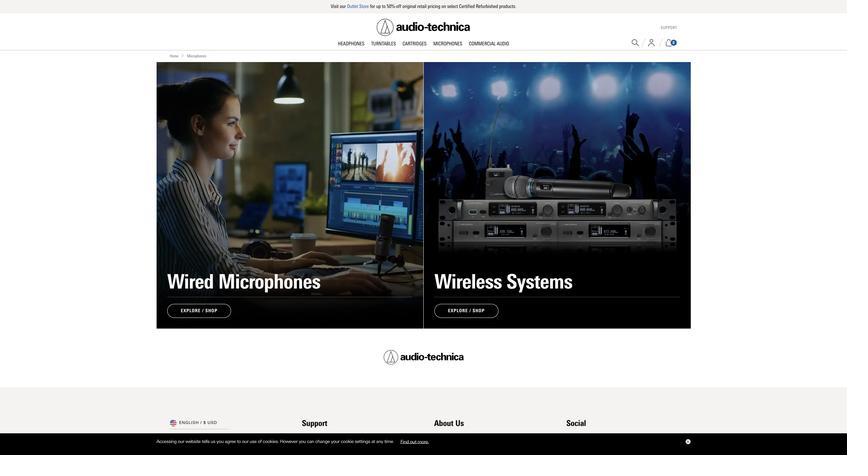 Task type: vqa. For each thing, say whether or not it's contained in the screenshot.
delicious
no



Task type: describe. For each thing, give the bounding box(es) containing it.
explore / shop for wireless
[[448, 308, 485, 314]]

microphones link
[[430, 41, 466, 47]]

settings
[[355, 439, 370, 445]]

explore / shop button for wired
[[167, 304, 231, 319]]

divider line image
[[659, 39, 663, 47]]

cookies.
[[263, 439, 279, 445]]

however
[[280, 439, 298, 445]]

1 horizontal spatial microphones
[[218, 270, 321, 294]]

pricing
[[428, 3, 441, 9]]

retail
[[418, 3, 427, 9]]

magnifying glass image
[[632, 39, 639, 46]]

turntables
[[371, 41, 396, 47]]

cartridges
[[403, 41, 427, 47]]

for
[[370, 3, 375, 9]]

social
[[567, 419, 587, 429]]

2 horizontal spatial microphones
[[434, 41, 463, 47]]

0
[[673, 40, 675, 45]]

headphones link
[[335, 41, 368, 47]]

online
[[302, 440, 316, 448]]

usd
[[208, 421, 217, 426]]

of
[[258, 439, 262, 445]]

at
[[372, 439, 375, 445]]

about us
[[435, 419, 464, 429]]

up
[[376, 3, 381, 9]]

off
[[397, 3, 402, 9]]

basket image
[[665, 39, 673, 46]]

0 vertical spatial store logo image
[[377, 19, 471, 36]]

explore for wireless
[[448, 308, 468, 314]]

support heading
[[302, 419, 328, 429]]

1 you from the left
[[217, 439, 224, 445]]

turntables link
[[368, 41, 400, 47]]

commercial audio
[[469, 41, 510, 47]]

online orders
[[302, 440, 332, 448]]

0 vertical spatial to
[[382, 3, 386, 9]]

outlet
[[347, 3, 358, 9]]

wireless systems
[[435, 270, 573, 294]]

systems
[[507, 270, 573, 294]]

audio
[[497, 41, 510, 47]]

accessing our website tells us you agree to our use of cookies. however you can change your cookie settings at any time.
[[157, 439, 396, 445]]

$
[[204, 421, 206, 426]]

wired
[[167, 270, 214, 294]]

english  / $ usd
[[179, 421, 217, 426]]

your
[[331, 439, 340, 445]]

refurbished
[[476, 3, 498, 9]]

find
[[401, 439, 409, 445]]

us
[[211, 439, 216, 445]]

commercial
[[469, 41, 496, 47]]

find out more.
[[401, 439, 429, 445]]

cross image
[[687, 441, 690, 444]]

0 link
[[665, 39, 678, 46]]

visit
[[331, 3, 339, 9]]

store
[[360, 3, 369, 9]]

agree
[[225, 439, 236, 445]]

certified
[[459, 3, 475, 9]]

time.
[[385, 439, 395, 445]]

select
[[448, 3, 458, 9]]

any
[[377, 439, 384, 445]]

accessing
[[157, 439, 177, 445]]

/ for wireless
[[470, 308, 471, 314]]

support for support heading
[[302, 419, 328, 429]]

out
[[410, 439, 417, 445]]

2 you from the left
[[299, 439, 306, 445]]



Task type: locate. For each thing, give the bounding box(es) containing it.
blog
[[170, 435, 182, 440]]

1 horizontal spatial support
[[661, 25, 678, 30]]

products.
[[500, 3, 517, 9]]

commercial audio link
[[466, 41, 513, 47]]

explore / shop
[[181, 308, 218, 314], [448, 308, 485, 314]]

1 explore / shop from the left
[[181, 308, 218, 314]]

1 horizontal spatial explore / shop
[[448, 308, 485, 314]]

home
[[170, 54, 179, 58]]

2 explore / shop button from the left
[[435, 304, 499, 319]]

2 horizontal spatial /
[[470, 308, 471, 314]]

you
[[217, 439, 224, 445], [299, 439, 306, 445]]

/ down wired
[[202, 308, 204, 314]]

2 explore / shop from the left
[[448, 308, 485, 314]]

cookie
[[341, 439, 354, 445]]

1 horizontal spatial shop
[[473, 308, 485, 314]]

explore down wired
[[181, 308, 201, 314]]

our
[[340, 3, 346, 9], [178, 439, 184, 445], [242, 439, 249, 445]]

explore down the wireless
[[448, 308, 468, 314]]

tells
[[202, 439, 210, 445]]

use
[[250, 439, 257, 445]]

to right up
[[382, 3, 386, 9]]

explore / shop button for wireless
[[435, 304, 499, 319]]

shop for wired
[[206, 308, 218, 314]]

orders
[[318, 440, 332, 448]]

0 horizontal spatial explore
[[181, 308, 201, 314]]

about us heading
[[435, 419, 464, 429]]

0 vertical spatial microphones
[[434, 41, 463, 47]]

outlet store link
[[347, 3, 369, 9]]

0 vertical spatial support
[[661, 25, 678, 30]]

support link
[[661, 25, 678, 30]]

online orders link
[[302, 440, 332, 448]]

explore / shop down wired
[[181, 308, 218, 314]]

cartridges link
[[400, 41, 430, 47]]

you right us
[[217, 439, 224, 445]]

headphones
[[338, 41, 365, 47]]

explore / shop for wired
[[181, 308, 218, 314]]

1 vertical spatial support
[[302, 419, 328, 429]]

explore for wired
[[181, 308, 201, 314]]

our left use
[[242, 439, 249, 445]]

0 horizontal spatial shop
[[206, 308, 218, 314]]

0 horizontal spatial our
[[178, 439, 184, 445]]

shop
[[206, 308, 218, 314], [473, 308, 485, 314]]

0 horizontal spatial support
[[302, 419, 328, 429]]

support up the can on the left bottom of page
[[302, 419, 328, 429]]

1 horizontal spatial explore
[[448, 308, 468, 314]]

explore / shop down the wireless
[[448, 308, 485, 314]]

woman at desk with at2020usb+ microphone image
[[157, 62, 424, 329]]

our right visit
[[340, 3, 346, 9]]

can
[[307, 439, 314, 445]]

2 horizontal spatial our
[[340, 3, 346, 9]]

home link
[[170, 53, 179, 59]]

us
[[456, 419, 464, 429]]

visit our outlet store for up to 50%-off original retail pricing on select certified refurbished products.
[[331, 3, 517, 9]]

microphones
[[434, 41, 463, 47], [187, 54, 206, 58], [218, 270, 321, 294]]

shop for wireless
[[473, 308, 485, 314]]

blog link
[[170, 435, 182, 440]]

0 horizontal spatial you
[[217, 439, 224, 445]]

2 shop from the left
[[473, 308, 485, 314]]

0 horizontal spatial microphones
[[187, 54, 206, 58]]

divider line image
[[642, 39, 646, 47]]

0 horizontal spatial to
[[237, 439, 241, 445]]

support
[[661, 25, 678, 30], [302, 419, 328, 429]]

1 vertical spatial store logo image
[[384, 351, 464, 365]]

1 shop from the left
[[206, 308, 218, 314]]

about
[[435, 419, 454, 429]]

2 vertical spatial microphones
[[218, 270, 321, 294]]

/ left $
[[201, 421, 202, 426]]

support up basket icon
[[661, 25, 678, 30]]

original
[[403, 3, 417, 9]]

/
[[202, 308, 204, 314], [470, 308, 471, 314], [201, 421, 202, 426]]

1 horizontal spatial you
[[299, 439, 306, 445]]

our for visit
[[340, 3, 346, 9]]

explore / shop button down wired
[[167, 304, 231, 319]]

english  / $ usd link
[[179, 420, 217, 427]]

support for support 'link'
[[661, 25, 678, 30]]

1 horizontal spatial /
[[202, 308, 204, 314]]

1 vertical spatial to
[[237, 439, 241, 445]]

2 explore from the left
[[448, 308, 468, 314]]

50%-
[[387, 3, 397, 9]]

on
[[442, 3, 446, 9]]

0 horizontal spatial explore / shop
[[181, 308, 218, 314]]

1 explore / shop button from the left
[[167, 304, 231, 319]]

/ for wired
[[202, 308, 204, 314]]

change
[[316, 439, 330, 445]]

explore
[[181, 308, 201, 314], [448, 308, 468, 314]]

explore / shop button down the wireless
[[435, 304, 499, 319]]

1 explore from the left
[[181, 308, 201, 314]]

/ down the wireless
[[470, 308, 471, 314]]

our for accessing
[[178, 439, 184, 445]]

english
[[179, 421, 199, 426]]

you left the can on the left bottom of page
[[299, 439, 306, 445]]

wireless
[[435, 270, 502, 294]]

to
[[382, 3, 386, 9], [237, 439, 241, 445]]

0 horizontal spatial /
[[201, 421, 202, 426]]

1 horizontal spatial to
[[382, 3, 386, 9]]

explore / shop button
[[167, 304, 231, 319], [435, 304, 499, 319]]

wired microphones
[[167, 270, 321, 294]]

0 horizontal spatial explore / shop button
[[167, 304, 231, 319]]

more.
[[418, 439, 429, 445]]

website
[[186, 439, 201, 445]]

1 horizontal spatial our
[[242, 439, 249, 445]]

1 vertical spatial microphones
[[187, 54, 206, 58]]

breadcrumbs image
[[181, 54, 185, 57]]

find out more. link
[[396, 437, 434, 447]]

our left website
[[178, 439, 184, 445]]

to right agree
[[237, 439, 241, 445]]

1 horizontal spatial explore / shop button
[[435, 304, 499, 319]]

wireless microphone systems image
[[424, 62, 691, 329]]

store logo image
[[377, 19, 471, 36], [384, 351, 464, 365]]



